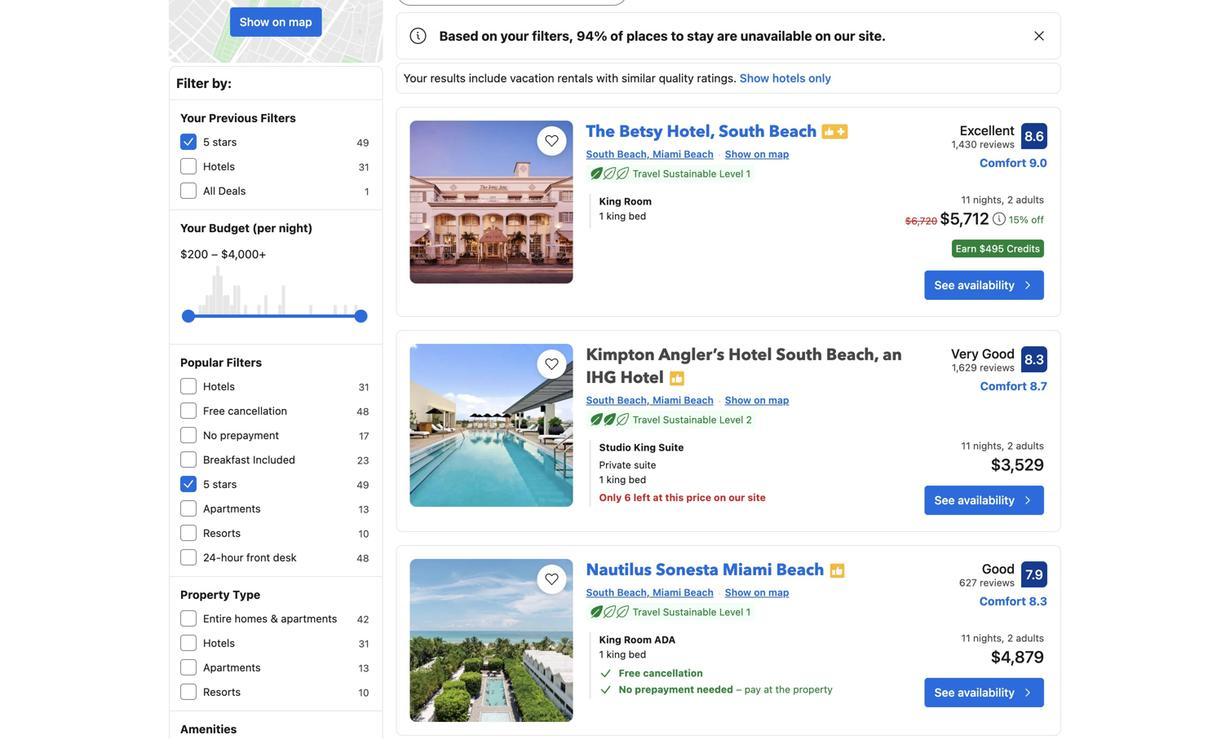 Task type: describe. For each thing, give the bounding box(es) containing it.
map inside button
[[289, 15, 312, 29]]

beach, inside kimpton angler's hotel south beach, an ihg hotel
[[826, 344, 879, 367]]

1 horizontal spatial free cancellation
[[619, 668, 703, 679]]

south for nautilus sonesta miami beach
[[586, 587, 614, 599]]

$4,879
[[991, 648, 1044, 667]]

king room ada
[[599, 635, 676, 646]]

south beach, miami beach for sonesta
[[586, 587, 714, 599]]

1 king bed
[[599, 649, 646, 661]]

nautilus sonesta miami beach image
[[410, 560, 573, 723]]

1 availability from the top
[[958, 279, 1015, 292]]

hotels for your
[[203, 160, 235, 173]]

studio
[[599, 442, 631, 454]]

the
[[586, 121, 615, 143]]

show for kimpton
[[725, 395, 751, 406]]

kimpton angler's hotel south beach, an ihg hotel
[[586, 344, 902, 389]]

on inside button
[[272, 15, 286, 29]]

2 31 from the top
[[358, 382, 369, 393]]

results
[[430, 71, 466, 85]]

availability for nautilus sonesta miami beach
[[958, 686, 1015, 700]]

this property is part of our preferred plus program. it's committed to providing outstanding service and excellent value. it'll pay us a higher commission if you make a booking. image
[[822, 124, 848, 139]]

hour
[[221, 552, 243, 564]]

comfort for beach
[[980, 156, 1026, 170]]

based on your filters, 94% of places to stay are unavailable on our site.
[[439, 28, 886, 44]]

3 bed from the top
[[629, 649, 646, 661]]

48 for 24-hour front desk
[[357, 553, 369, 564]]

king inside 'studio king suite private suite 1 king bed only 6 left at this price on our site'
[[634, 442, 656, 454]]

see availability link for nautilus sonesta miami beach
[[925, 679, 1044, 708]]

1 apartments from the top
[[203, 503, 261, 515]]

show for nautilus
[[725, 587, 751, 599]]

south beach, miami beach for betsy
[[586, 148, 714, 160]]

previous
[[209, 111, 258, 125]]

pay
[[744, 684, 761, 696]]

8.7
[[1030, 380, 1047, 393]]

, for nautilus sonesta miami beach
[[1002, 633, 1004, 644]]

11 nights , 2 adults
[[961, 194, 1044, 206]]

kimpton
[[586, 344, 655, 367]]

entire
[[203, 613, 232, 625]]

availability for kimpton angler's hotel south beach, an ihg hotel
[[958, 494, 1015, 507]]

sustainable for angler's
[[663, 414, 717, 426]]

good element
[[959, 560, 1015, 579]]

9.0
[[1029, 156, 1047, 170]]

ada
[[654, 635, 676, 646]]

map for kimpton angler's hotel south beach, an ihg hotel
[[768, 395, 789, 406]]

0 vertical spatial –
[[211, 248, 218, 261]]

beach, for nautilus sonesta miami beach
[[617, 587, 650, 599]]

beach for miami
[[684, 587, 714, 599]]

hotel,
[[667, 121, 715, 143]]

2 5 stars from the top
[[203, 478, 237, 491]]

site
[[748, 492, 766, 504]]

king room 1 king bed
[[599, 196, 652, 222]]

studio king suite private suite 1 king bed only 6 left at this price on our site
[[599, 442, 766, 504]]

king room ada link
[[599, 633, 875, 648]]

are
[[717, 28, 737, 44]]

2 stars from the top
[[213, 478, 237, 491]]

this
[[665, 492, 684, 504]]

show inside button
[[240, 15, 269, 29]]

6
[[624, 492, 631, 504]]

earn
[[956, 243, 977, 254]]

property type
[[180, 589, 260, 602]]

show for the
[[725, 148, 751, 160]]

similar
[[621, 71, 656, 85]]

your for your previous filters
[[180, 111, 206, 125]]

$200 – $4,000+
[[180, 248, 266, 261]]

0 vertical spatial our
[[834, 28, 855, 44]]

very good element
[[951, 344, 1015, 364]]

3 king from the top
[[606, 649, 626, 661]]

property
[[180, 589, 230, 602]]

show on map inside button
[[240, 15, 312, 29]]

15%
[[1009, 214, 1028, 226]]

1 horizontal spatial at
[[764, 684, 773, 696]]

627
[[959, 577, 977, 589]]

amenities
[[180, 723, 237, 737]]

travel sustainable level 2
[[633, 414, 752, 426]]

1 vertical spatial cancellation
[[643, 668, 703, 679]]

filter by:
[[176, 75, 232, 91]]

the betsy hotel, south beach
[[586, 121, 817, 143]]

reviews inside very good 1,629 reviews
[[980, 362, 1015, 374]]

to
[[671, 28, 684, 44]]

breakfast included
[[203, 454, 295, 466]]

kimpton angler's hotel south beach, an ihg hotel image
[[410, 344, 573, 507]]

reviews for the betsy hotel, south beach
[[980, 139, 1015, 150]]

7.9
[[1026, 567, 1043, 583]]

see for kimpton angler's hotel south beach, an ihg hotel
[[934, 494, 955, 507]]

the betsy hotel, south beach link
[[586, 114, 817, 143]]

see availability link for kimpton angler's hotel south beach, an ihg hotel
[[925, 486, 1044, 516]]

beach, for kimpton angler's hotel south beach, an ihg hotel
[[617, 395, 650, 406]]

nautilus sonesta miami beach
[[586, 560, 824, 582]]

left
[[633, 492, 650, 504]]

beach for hotel,
[[684, 148, 714, 160]]

1,629
[[952, 362, 977, 374]]

very
[[951, 346, 979, 362]]

$200
[[180, 248, 208, 261]]

scored 7.9 element
[[1021, 562, 1047, 588]]

2 vertical spatial comfort
[[979, 595, 1026, 608]]

1 inside 'studio king suite private suite 1 king bed only 6 left at this price on our site'
[[599, 474, 604, 486]]

nights for nautilus sonesta miami beach
[[973, 633, 1002, 644]]

filters,
[[532, 28, 574, 44]]

budget
[[209, 221, 250, 235]]

see availability for nautilus sonesta miami beach
[[934, 686, 1015, 700]]

quality
[[659, 71, 694, 85]]

beach inside nautilus sonesta miami beach link
[[776, 560, 824, 582]]

&
[[271, 613, 278, 625]]

your for your results include vacation rentals with similar quality ratings. show hotels only
[[403, 71, 427, 85]]

level for hotel,
[[719, 168, 743, 179]]

based
[[439, 28, 478, 44]]

$4,000+
[[221, 248, 266, 261]]

show on map for the
[[725, 148, 789, 160]]

night)
[[279, 221, 313, 235]]

angler's
[[659, 344, 724, 367]]

1 see availability link from the top
[[925, 271, 1044, 300]]

11 nights , 2 adults $3,529
[[961, 440, 1044, 474]]

0 vertical spatial free cancellation
[[203, 405, 287, 417]]

$3,529
[[991, 455, 1044, 474]]

1 stars from the top
[[213, 136, 237, 148]]

scored 8.6 element
[[1021, 123, 1047, 149]]

popular filters
[[180, 356, 262, 369]]

all deals
[[203, 185, 246, 197]]

show hotels only link
[[740, 71, 831, 85]]

vacation
[[510, 71, 554, 85]]

31 for property type
[[358, 639, 369, 650]]

beach, for the betsy hotel, south beach
[[617, 148, 650, 160]]

an
[[883, 344, 902, 367]]

of
[[610, 28, 623, 44]]

studio king suite link
[[599, 440, 875, 455]]

suite
[[658, 442, 684, 454]]

1 vertical spatial –
[[736, 684, 742, 696]]

homes
[[235, 613, 268, 625]]

0 horizontal spatial free
[[203, 405, 225, 417]]

adults for kimpton angler's hotel south beach, an ihg hotel
[[1016, 440, 1044, 452]]

the
[[775, 684, 790, 696]]

prepayment for no prepayment needed – pay at the property
[[635, 684, 694, 696]]

betsy
[[619, 121, 663, 143]]

places
[[626, 28, 668, 44]]

king room link
[[599, 194, 875, 209]]

include
[[469, 71, 507, 85]]

your
[[500, 28, 529, 44]]

1 horizontal spatial hotel
[[729, 344, 772, 367]]

2 for travel sustainable level 2
[[746, 414, 752, 426]]

23
[[357, 455, 369, 467]]

at inside 'studio king suite private suite 1 king bed only 6 left at this price on our site'
[[653, 492, 663, 504]]

miami for angler's
[[653, 395, 681, 406]]

48 for free cancellation
[[357, 406, 369, 418]]

1 10 from the top
[[358, 529, 369, 540]]

see availability for kimpton angler's hotel south beach, an ihg hotel
[[934, 494, 1015, 507]]

no prepayment needed – pay at the property
[[619, 684, 833, 696]]

off
[[1031, 214, 1044, 226]]

show on map button
[[230, 7, 322, 37]]

travel for sonesta
[[633, 607, 660, 618]]

excellent 1,430 reviews
[[951, 123, 1015, 150]]

ihg
[[586, 367, 616, 389]]



Task type: vqa. For each thing, say whether or not it's contained in the screenshot.


Task type: locate. For each thing, give the bounding box(es) containing it.
1 vertical spatial prepayment
[[635, 684, 694, 696]]

2 vertical spatial nights
[[973, 633, 1002, 644]]

1 vertical spatial 8.3
[[1029, 595, 1047, 608]]

11 nights , 2 adults $4,879
[[961, 633, 1044, 667]]

3 see availability from the top
[[934, 686, 1015, 700]]

0 vertical spatial your
[[403, 71, 427, 85]]

2 48 from the top
[[357, 553, 369, 564]]

nights up the $5,712
[[973, 194, 1002, 206]]

0 vertical spatial 8.3
[[1025, 352, 1044, 367]]

2 for 11 nights , 2 adults $3,529
[[1007, 440, 1013, 452]]

1 south beach, miami beach from the top
[[586, 148, 714, 160]]

good right very
[[982, 346, 1015, 362]]

unavailable
[[740, 28, 812, 44]]

your results include vacation rentals with similar quality ratings. show hotels only
[[403, 71, 831, 85]]

2 level from the top
[[719, 414, 743, 426]]

1 vertical spatial resorts
[[203, 686, 241, 699]]

comfort
[[980, 156, 1026, 170], [980, 380, 1027, 393], [979, 595, 1026, 608]]

0 horizontal spatial no
[[203, 429, 217, 442]]

rentals
[[557, 71, 593, 85]]

travel sustainable level 1 down hotel,
[[633, 168, 751, 179]]

2 49 from the top
[[357, 480, 369, 491]]

3 nights from the top
[[973, 633, 1002, 644]]

room down betsy at the top of page
[[624, 196, 652, 207]]

king inside king room 1 king bed
[[599, 196, 621, 207]]

2 vertical spatial king
[[606, 649, 626, 661]]

filters right popular at the left of the page
[[226, 356, 262, 369]]

filters right previous
[[261, 111, 296, 125]]

1 travel sustainable level 1 from the top
[[633, 168, 751, 179]]

at left the
[[764, 684, 773, 696]]

good up "comfort 8.3"
[[982, 562, 1015, 577]]

front
[[246, 552, 270, 564]]

, down comfort 9.0
[[1002, 194, 1004, 206]]

bed inside king room 1 king bed
[[629, 210, 646, 222]]

level for hotel
[[719, 414, 743, 426]]

0 vertical spatial see availability
[[934, 279, 1015, 292]]

earn $495 credits
[[956, 243, 1040, 254]]

11 for nautilus sonesta miami beach
[[961, 633, 970, 644]]

2 vertical spatial bed
[[629, 649, 646, 661]]

comfort down good 627 reviews
[[979, 595, 1026, 608]]

room inside king room 1 king bed
[[624, 196, 652, 207]]

reviews for nautilus sonesta miami beach
[[980, 577, 1015, 589]]

2 vertical spatial travel
[[633, 607, 660, 618]]

comfort 8.7
[[980, 380, 1047, 393]]

show on map for kimpton
[[725, 395, 789, 406]]

suite
[[634, 459, 656, 471]]

reviews up "comfort 8.7"
[[980, 362, 1015, 374]]

1 vertical spatial 48
[[357, 553, 369, 564]]

1 vertical spatial free
[[619, 668, 640, 679]]

king
[[599, 196, 621, 207], [634, 442, 656, 454], [599, 635, 621, 646]]

1 vertical spatial south beach, miami beach
[[586, 395, 714, 406]]

king inside king room 1 king bed
[[606, 210, 626, 222]]

1 vertical spatial 10
[[358, 688, 369, 699]]

1 vertical spatial king
[[606, 474, 626, 486]]

stars down previous
[[213, 136, 237, 148]]

1 adults from the top
[[1016, 194, 1044, 206]]

5 stars down breakfast at left bottom
[[203, 478, 237, 491]]

hotels for property
[[203, 637, 235, 650]]

5 stars down previous
[[203, 136, 237, 148]]

map for nautilus sonesta miami beach
[[768, 587, 789, 599]]

room up 1 king bed
[[624, 635, 652, 646]]

adults inside 11 nights , 2 adults $4,879
[[1016, 633, 1044, 644]]

king up 1 king bed
[[599, 635, 621, 646]]

sustainable up suite
[[663, 414, 717, 426]]

2 vertical spatial sustainable
[[663, 607, 717, 618]]

no prepayment
[[203, 429, 279, 442]]

13 down 42
[[358, 663, 369, 675]]

stay
[[687, 28, 714, 44]]

10 down 42
[[358, 688, 369, 699]]

beach, left an
[[826, 344, 879, 367]]

nautilus sonesta miami beach link
[[586, 553, 824, 582]]

0 horizontal spatial cancellation
[[228, 405, 287, 417]]

by:
[[212, 75, 232, 91]]

level
[[719, 168, 743, 179], [719, 414, 743, 426], [719, 607, 743, 618]]

2 for 11 nights , 2 adults
[[1007, 194, 1013, 206]]

room
[[624, 196, 652, 207], [624, 635, 652, 646]]

1 , from the top
[[1002, 194, 1004, 206]]

1 horizontal spatial prepayment
[[635, 684, 694, 696]]

0 vertical spatial prepayment
[[220, 429, 279, 442]]

31 for your previous filters
[[358, 162, 369, 173]]

sonesta
[[656, 560, 719, 582]]

2 up $4,879
[[1007, 633, 1013, 644]]

2 hotels from the top
[[203, 381, 235, 393]]

1 resorts from the top
[[203, 527, 241, 540]]

1 vertical spatial our
[[729, 492, 745, 504]]

only
[[599, 492, 622, 504]]

2 inside 11 nights , 2 adults $3,529
[[1007, 440, 1013, 452]]

0 vertical spatial see availability link
[[925, 271, 1044, 300]]

0 vertical spatial king
[[606, 210, 626, 222]]

5 down breakfast at left bottom
[[203, 478, 210, 491]]

miami down hotel,
[[653, 148, 681, 160]]

good 627 reviews
[[959, 562, 1015, 589]]

0 horizontal spatial our
[[729, 492, 745, 504]]

0 vertical spatial 5
[[203, 136, 210, 148]]

2 see availability link from the top
[[925, 486, 1044, 516]]

prepayment up breakfast included
[[220, 429, 279, 442]]

0 vertical spatial bed
[[629, 210, 646, 222]]

credits
[[1007, 243, 1040, 254]]

1 horizontal spatial no
[[619, 684, 632, 696]]

nights inside 11 nights , 2 adults $4,879
[[973, 633, 1002, 644]]

miami inside nautilus sonesta miami beach link
[[723, 560, 772, 582]]

show on map
[[240, 15, 312, 29], [725, 148, 789, 160], [725, 395, 789, 406], [725, 587, 789, 599]]

0 vertical spatial filters
[[261, 111, 296, 125]]

2 availability from the top
[[958, 494, 1015, 507]]

ratings.
[[697, 71, 737, 85]]

apartments
[[203, 503, 261, 515], [203, 662, 261, 674]]

travel
[[633, 168, 660, 179], [633, 414, 660, 426], [633, 607, 660, 618]]

cancellation
[[228, 405, 287, 417], [643, 668, 703, 679]]

our inside 'studio king suite private suite 1 king bed only 6 left at this price on our site'
[[729, 492, 745, 504]]

1 sustainable from the top
[[663, 168, 717, 179]]

1 horizontal spatial free
[[619, 668, 640, 679]]

2 adults from the top
[[1016, 440, 1044, 452]]

bed inside 'studio king suite private suite 1 king bed only 6 left at this price on our site'
[[629, 474, 646, 486]]

2 see availability from the top
[[934, 494, 1015, 507]]

our left site
[[729, 492, 745, 504]]

94%
[[577, 28, 607, 44]]

1 king from the top
[[606, 210, 626, 222]]

south inside kimpton angler's hotel south beach, an ihg hotel
[[776, 344, 822, 367]]

1 vertical spatial sustainable
[[663, 414, 717, 426]]

2 vertical spatial king
[[599, 635, 621, 646]]

travel up king room 1 king bed
[[633, 168, 660, 179]]

availability down $495 on the right top of the page
[[958, 279, 1015, 292]]

level up king room ada link
[[719, 607, 743, 618]]

3 31 from the top
[[358, 639, 369, 650]]

1 travel from the top
[[633, 168, 660, 179]]

room for ada
[[624, 635, 652, 646]]

1 horizontal spatial our
[[834, 28, 855, 44]]

2 5 from the top
[[203, 478, 210, 491]]

reviews inside excellent 1,430 reviews
[[980, 139, 1015, 150]]

0 vertical spatial 31
[[358, 162, 369, 173]]

sustainable down hotel,
[[663, 168, 717, 179]]

3 travel from the top
[[633, 607, 660, 618]]

10 down 23
[[358, 529, 369, 540]]

1 room from the top
[[624, 196, 652, 207]]

0 vertical spatial stars
[[213, 136, 237, 148]]

2 bed from the top
[[629, 474, 646, 486]]

king inside 'studio king suite private suite 1 king bed only 6 left at this price on our site'
[[606, 474, 626, 486]]

see
[[934, 279, 955, 292], [934, 494, 955, 507], [934, 686, 955, 700]]

hotels up all deals
[[203, 160, 235, 173]]

2 vertical spatial level
[[719, 607, 743, 618]]

your down filter
[[180, 111, 206, 125]]

1 vertical spatial good
[[982, 562, 1015, 577]]

1 vertical spatial 49
[[357, 480, 369, 491]]

8.3 up 8.7
[[1025, 352, 1044, 367]]

1 nights from the top
[[973, 194, 1002, 206]]

beach inside "the betsy hotel, south beach" link
[[769, 121, 817, 143]]

0 vertical spatial apartments
[[203, 503, 261, 515]]

2 vertical spatial ,
[[1002, 633, 1004, 644]]

free down 1 king bed
[[619, 668, 640, 679]]

see availability down 11 nights , 2 adults $4,879
[[934, 686, 1015, 700]]

free cancellation up no prepayment
[[203, 405, 287, 417]]

see availability down earn
[[934, 279, 1015, 292]]

sustainable for betsy
[[663, 168, 717, 179]]

1 vertical spatial no
[[619, 684, 632, 696]]

5 down previous
[[203, 136, 210, 148]]

miami down "sonesta"
[[653, 587, 681, 599]]

no for no prepayment needed – pay at the property
[[619, 684, 632, 696]]

bed
[[629, 210, 646, 222], [629, 474, 646, 486], [629, 649, 646, 661]]

no
[[203, 429, 217, 442], [619, 684, 632, 696]]

hotel down the kimpton
[[620, 367, 664, 389]]

1 5 stars from the top
[[203, 136, 237, 148]]

nights inside 11 nights , 2 adults $3,529
[[973, 440, 1002, 452]]

, up $3,529
[[1002, 440, 1004, 452]]

1 reviews from the top
[[980, 139, 1015, 150]]

adults inside 11 nights , 2 adults $3,529
[[1016, 440, 1044, 452]]

11 down 627
[[961, 633, 970, 644]]

8.6
[[1025, 128, 1044, 144]]

0 vertical spatial 11
[[961, 194, 970, 206]]

1 vertical spatial 11
[[961, 440, 970, 452]]

comfort for beach,
[[980, 380, 1027, 393]]

south
[[719, 121, 765, 143], [586, 148, 614, 160], [776, 344, 822, 367], [586, 395, 614, 406], [586, 587, 614, 599]]

south beach, miami beach for angler's
[[586, 395, 714, 406]]

resorts
[[203, 527, 241, 540], [203, 686, 241, 699]]

0 vertical spatial south beach, miami beach
[[586, 148, 714, 160]]

(per
[[252, 221, 276, 235]]

your left results at the top left
[[403, 71, 427, 85]]

stars down breakfast at left bottom
[[213, 478, 237, 491]]

2 vertical spatial your
[[180, 221, 206, 235]]

8.3 inside 'element'
[[1025, 352, 1044, 367]]

24-
[[203, 552, 221, 564]]

3 11 from the top
[[961, 633, 970, 644]]

prepayment
[[220, 429, 279, 442], [635, 684, 694, 696]]

0 vertical spatial nights
[[973, 194, 1002, 206]]

2 travel sustainable level 1 from the top
[[633, 607, 751, 618]]

0 vertical spatial free
[[203, 405, 225, 417]]

8.3
[[1025, 352, 1044, 367], [1029, 595, 1047, 608]]

at right left
[[653, 492, 663, 504]]

11 down 1,629
[[961, 440, 970, 452]]

reviews up "comfort 8.3"
[[980, 577, 1015, 589]]

2 travel from the top
[[633, 414, 660, 426]]

nautilus
[[586, 560, 652, 582]]

resorts up amenities
[[203, 686, 241, 699]]

0 vertical spatial resorts
[[203, 527, 241, 540]]

2 vertical spatial see
[[934, 686, 955, 700]]

2 for 11 nights , 2 adults $4,879
[[1007, 633, 1013, 644]]

1 vertical spatial filters
[[226, 356, 262, 369]]

beach, down nautilus
[[617, 587, 650, 599]]

scored 8.3 element
[[1021, 347, 1047, 373]]

1 see from the top
[[934, 279, 955, 292]]

travel up king room ada
[[633, 607, 660, 618]]

1 vertical spatial availability
[[958, 494, 1015, 507]]

availability down 11 nights , 2 adults $3,529
[[958, 494, 1015, 507]]

1 good from the top
[[982, 346, 1015, 362]]

42
[[357, 614, 369, 626]]

1 vertical spatial apartments
[[203, 662, 261, 674]]

,
[[1002, 194, 1004, 206], [1002, 440, 1004, 452], [1002, 633, 1004, 644]]

comfort 8.3
[[979, 595, 1047, 608]]

1 vertical spatial 13
[[358, 663, 369, 675]]

0 vertical spatial no
[[203, 429, 217, 442]]

2 vertical spatial hotels
[[203, 637, 235, 650]]

2 see from the top
[[934, 494, 955, 507]]

this property is part of our preferred partner program. it's committed to providing excellent service and good value. it'll pay us a higher commission if you make a booking. image
[[669, 371, 685, 387], [669, 371, 685, 387], [829, 563, 845, 580], [829, 563, 845, 580]]

level up studio king suite link on the bottom of the page
[[719, 414, 743, 426]]

resorts up "24-"
[[203, 527, 241, 540]]

0 vertical spatial sustainable
[[663, 168, 717, 179]]

hotels
[[772, 71, 806, 85]]

0 vertical spatial 13
[[358, 504, 369, 516]]

beach
[[769, 121, 817, 143], [684, 148, 714, 160], [684, 395, 714, 406], [776, 560, 824, 582], [684, 587, 714, 599]]

2 resorts from the top
[[203, 686, 241, 699]]

1 5 from the top
[[203, 136, 210, 148]]

13 down 23
[[358, 504, 369, 516]]

good inside good 627 reviews
[[982, 562, 1015, 577]]

1 see availability from the top
[[934, 279, 1015, 292]]

see availability down 11 nights , 2 adults $3,529
[[934, 494, 1015, 507]]

availability down 11 nights , 2 adults $4,879
[[958, 686, 1015, 700]]

2 up studio king suite link on the bottom of the page
[[746, 414, 752, 426]]

24-hour front desk
[[203, 552, 297, 564]]

cancellation up no prepayment
[[228, 405, 287, 417]]

11 inside 11 nights , 2 adults $4,879
[[961, 633, 970, 644]]

48 up 17
[[357, 406, 369, 418]]

travel sustainable level 1 for miami
[[633, 607, 751, 618]]

2 south beach, miami beach from the top
[[586, 395, 714, 406]]

11 for kimpton angler's hotel south beach, an ihg hotel
[[961, 440, 970, 452]]

0 vertical spatial comfort
[[980, 156, 1026, 170]]

this property is part of our preferred plus program. it's committed to providing outstanding service and excellent value. it'll pay us a higher commission if you make a booking. image
[[822, 124, 848, 139]]

no up breakfast at left bottom
[[203, 429, 217, 442]]

3 adults from the top
[[1016, 633, 1044, 644]]

your budget (per night)
[[180, 221, 313, 235]]

reviews down excellent
[[980, 139, 1015, 150]]

1 vertical spatial your
[[180, 111, 206, 125]]

hotels
[[203, 160, 235, 173], [203, 381, 235, 393], [203, 637, 235, 650]]

good inside very good 1,629 reviews
[[982, 346, 1015, 362]]

3 see availability link from the top
[[925, 679, 1044, 708]]

room inside king room ada link
[[624, 635, 652, 646]]

0 vertical spatial 5 stars
[[203, 136, 237, 148]]

, inside 11 nights , 2 adults $4,879
[[1002, 633, 1004, 644]]

2 good from the top
[[982, 562, 1015, 577]]

3 availability from the top
[[958, 686, 1015, 700]]

king for 1
[[599, 196, 621, 207]]

travel sustainable level 1
[[633, 168, 751, 179], [633, 607, 751, 618]]

1 vertical spatial ,
[[1002, 440, 1004, 452]]

3 level from the top
[[719, 607, 743, 618]]

0 vertical spatial see
[[934, 279, 955, 292]]

1 vertical spatial level
[[719, 414, 743, 426]]

miami for sonesta
[[653, 587, 681, 599]]

travel sustainable level 1 up the ada
[[633, 607, 751, 618]]

sustainable
[[663, 168, 717, 179], [663, 414, 717, 426], [663, 607, 717, 618]]

south beach, miami beach down nautilus
[[586, 587, 714, 599]]

, for kimpton angler's hotel south beach, an ihg hotel
[[1002, 440, 1004, 452]]

travel for angler's
[[633, 414, 660, 426]]

travel for betsy
[[633, 168, 660, 179]]

2 apartments from the top
[[203, 662, 261, 674]]

0 horizontal spatial –
[[211, 248, 218, 261]]

kimpton angler's hotel south beach, an ihg hotel link
[[586, 338, 902, 389]]

adults for nautilus sonesta miami beach
[[1016, 633, 1044, 644]]

1 vertical spatial reviews
[[980, 362, 1015, 374]]

2 10 from the top
[[358, 688, 369, 699]]

2 vertical spatial reviews
[[980, 577, 1015, 589]]

cancellation down the ada
[[643, 668, 703, 679]]

, up $4,879
[[1002, 633, 1004, 644]]

comfort down very good 1,629 reviews
[[980, 380, 1027, 393]]

map for the betsy hotel, south beach
[[768, 148, 789, 160]]

1 vertical spatial travel
[[633, 414, 660, 426]]

0 vertical spatial cancellation
[[228, 405, 287, 417]]

1 vertical spatial 5 stars
[[203, 478, 237, 491]]

15% off
[[1009, 214, 1044, 226]]

2 vertical spatial south beach, miami beach
[[586, 587, 714, 599]]

2 sustainable from the top
[[663, 414, 717, 426]]

hotel
[[729, 344, 772, 367], [620, 367, 664, 389]]

1 vertical spatial bed
[[629, 474, 646, 486]]

2 king from the top
[[606, 474, 626, 486]]

level up king room link
[[719, 168, 743, 179]]

beach, down the kimpton
[[617, 395, 650, 406]]

2
[[1007, 194, 1013, 206], [746, 414, 752, 426], [1007, 440, 1013, 452], [1007, 633, 1013, 644]]

your up the $200
[[180, 221, 206, 235]]

your for your budget (per night)
[[180, 221, 206, 235]]

apartments up hour
[[203, 503, 261, 515]]

, inside 11 nights , 2 adults $3,529
[[1002, 440, 1004, 452]]

2 vertical spatial availability
[[958, 686, 1015, 700]]

2 nights from the top
[[973, 440, 1002, 452]]

0 vertical spatial availability
[[958, 279, 1015, 292]]

your previous filters
[[180, 111, 296, 125]]

nights for kimpton angler's hotel south beach, an ihg hotel
[[973, 440, 1002, 452]]

private
[[599, 459, 631, 471]]

1 vertical spatial see availability link
[[925, 486, 1044, 516]]

see availability link down $495 on the right top of the page
[[925, 271, 1044, 300]]

reviews inside good 627 reviews
[[980, 577, 1015, 589]]

1 vertical spatial 31
[[358, 382, 369, 393]]

only
[[809, 71, 831, 85]]

deals
[[218, 185, 246, 197]]

0 vertical spatial adults
[[1016, 194, 1044, 206]]

11 up the $5,712
[[961, 194, 970, 206]]

miami
[[653, 148, 681, 160], [653, 395, 681, 406], [723, 560, 772, 582], [653, 587, 681, 599]]

1 vertical spatial 5
[[203, 478, 210, 491]]

0 vertical spatial king
[[599, 196, 621, 207]]

1 48 from the top
[[357, 406, 369, 418]]

the betsy hotel, south beach image
[[410, 121, 573, 284]]

free up no prepayment
[[203, 405, 225, 417]]

hotels down entire
[[203, 637, 235, 650]]

2 room from the top
[[624, 635, 652, 646]]

adults up 15% off
[[1016, 194, 1044, 206]]

sustainable for sonesta
[[663, 607, 717, 618]]

2 up $3,529
[[1007, 440, 1013, 452]]

level for miami
[[719, 607, 743, 618]]

48 up 42
[[357, 553, 369, 564]]

1 49 from the top
[[357, 137, 369, 148]]

0 vertical spatial reviews
[[980, 139, 1015, 150]]

on inside 'studio king suite private suite 1 king bed only 6 left at this price on our site'
[[714, 492, 726, 504]]

0 horizontal spatial at
[[653, 492, 663, 504]]

see availability
[[934, 279, 1015, 292], [934, 494, 1015, 507], [934, 686, 1015, 700]]

1 hotels from the top
[[203, 160, 235, 173]]

no for no prepayment
[[203, 429, 217, 442]]

south beach, miami beach up travel sustainable level 2 on the bottom right
[[586, 395, 714, 406]]

site.
[[858, 28, 886, 44]]

1 vertical spatial at
[[764, 684, 773, 696]]

nights up $4,879
[[973, 633, 1002, 644]]

king up suite
[[634, 442, 656, 454]]

king for ada
[[599, 635, 621, 646]]

– right the $200
[[211, 248, 218, 261]]

apartments down entire
[[203, 662, 261, 674]]

south beach, miami beach down betsy at the top of page
[[586, 148, 714, 160]]

stars
[[213, 136, 237, 148], [213, 478, 237, 491]]

3 south beach, miami beach from the top
[[586, 587, 714, 599]]

2 vertical spatial 11
[[961, 633, 970, 644]]

nights up $3,529
[[973, 440, 1002, 452]]

south for the betsy hotel, south beach
[[586, 148, 614, 160]]

needed
[[697, 684, 733, 696]]

1 level from the top
[[719, 168, 743, 179]]

2 13 from the top
[[358, 663, 369, 675]]

see for nautilus sonesta miami beach
[[934, 686, 955, 700]]

see availability link down 11 nights , 2 adults $3,529
[[925, 486, 1044, 516]]

type
[[233, 589, 260, 602]]

0 vertical spatial travel sustainable level 1
[[633, 168, 751, 179]]

1 vertical spatial king
[[634, 442, 656, 454]]

beach, down betsy at the top of page
[[617, 148, 650, 160]]

3 sustainable from the top
[[663, 607, 717, 618]]

room for 1
[[624, 196, 652, 207]]

no down 1 king bed
[[619, 684, 632, 696]]

comfort down excellent 1,430 reviews
[[980, 156, 1026, 170]]

free cancellation down the ada
[[619, 668, 703, 679]]

see availability link down 11 nights , 2 adults $4,879
[[925, 679, 1044, 708]]

prepayment for no prepayment
[[220, 429, 279, 442]]

1 vertical spatial adults
[[1016, 440, 1044, 452]]

south beach, miami beach
[[586, 148, 714, 160], [586, 395, 714, 406], [586, 587, 714, 599]]

travel sustainable level 1 for hotel,
[[633, 168, 751, 179]]

prepayment down the ada
[[635, 684, 694, 696]]

breakfast
[[203, 454, 250, 466]]

2 up 15%
[[1007, 194, 1013, 206]]

filters
[[261, 111, 296, 125], [226, 356, 262, 369]]

sustainable up the ada
[[663, 607, 717, 618]]

1 13 from the top
[[358, 504, 369, 516]]

show on map for nautilus
[[725, 587, 789, 599]]

travel up suite
[[633, 414, 660, 426]]

adults up $4,879
[[1016, 633, 1044, 644]]

our left site.
[[834, 28, 855, 44]]

$495
[[979, 243, 1004, 254]]

1 31 from the top
[[358, 162, 369, 173]]

included
[[253, 454, 295, 466]]

1,430
[[951, 139, 977, 150]]

2 inside 11 nights , 2 adults $4,879
[[1007, 633, 1013, 644]]

south for kimpton angler's hotel south beach, an ihg hotel
[[586, 395, 614, 406]]

11 inside 11 nights , 2 adults $3,529
[[961, 440, 970, 452]]

1 inside king room 1 king bed
[[599, 210, 604, 222]]

0 horizontal spatial hotel
[[620, 367, 664, 389]]

– left the pay
[[736, 684, 742, 696]]

apartments
[[281, 613, 337, 625]]

reviews
[[980, 139, 1015, 150], [980, 362, 1015, 374], [980, 577, 1015, 589]]

1 horizontal spatial cancellation
[[643, 668, 703, 679]]

excellent element
[[951, 121, 1015, 140]]

0 vertical spatial ,
[[1002, 194, 1004, 206]]

1 vertical spatial see availability
[[934, 494, 1015, 507]]

0 vertical spatial hotel
[[729, 344, 772, 367]]

3 see from the top
[[934, 686, 955, 700]]

0 vertical spatial 48
[[357, 406, 369, 418]]

1 bed from the top
[[629, 210, 646, 222]]

2 , from the top
[[1002, 440, 1004, 452]]

beach,
[[617, 148, 650, 160], [826, 344, 879, 367], [617, 395, 650, 406], [617, 587, 650, 599]]

hotel right angler's
[[729, 344, 772, 367]]

beach for hotel
[[684, 395, 714, 406]]

1 11 from the top
[[961, 194, 970, 206]]

miami right "sonesta"
[[723, 560, 772, 582]]

2 reviews from the top
[[980, 362, 1015, 374]]

0 horizontal spatial prepayment
[[220, 429, 279, 442]]

very good 1,629 reviews
[[951, 346, 1015, 374]]

3 reviews from the top
[[980, 577, 1015, 589]]

1 horizontal spatial –
[[736, 684, 742, 696]]

group
[[188, 303, 361, 330]]

price
[[686, 492, 711, 504]]

3 hotels from the top
[[203, 637, 235, 650]]

2 11 from the top
[[961, 440, 970, 452]]

on
[[272, 15, 286, 29], [482, 28, 497, 44], [815, 28, 831, 44], [754, 148, 766, 160], [754, 395, 766, 406], [714, 492, 726, 504], [754, 587, 766, 599]]

king down the
[[599, 196, 621, 207]]

miami for betsy
[[653, 148, 681, 160]]

1 vertical spatial travel sustainable level 1
[[633, 607, 751, 618]]

excellent
[[960, 123, 1015, 138]]

1 vertical spatial room
[[624, 635, 652, 646]]

3 , from the top
[[1002, 633, 1004, 644]]



